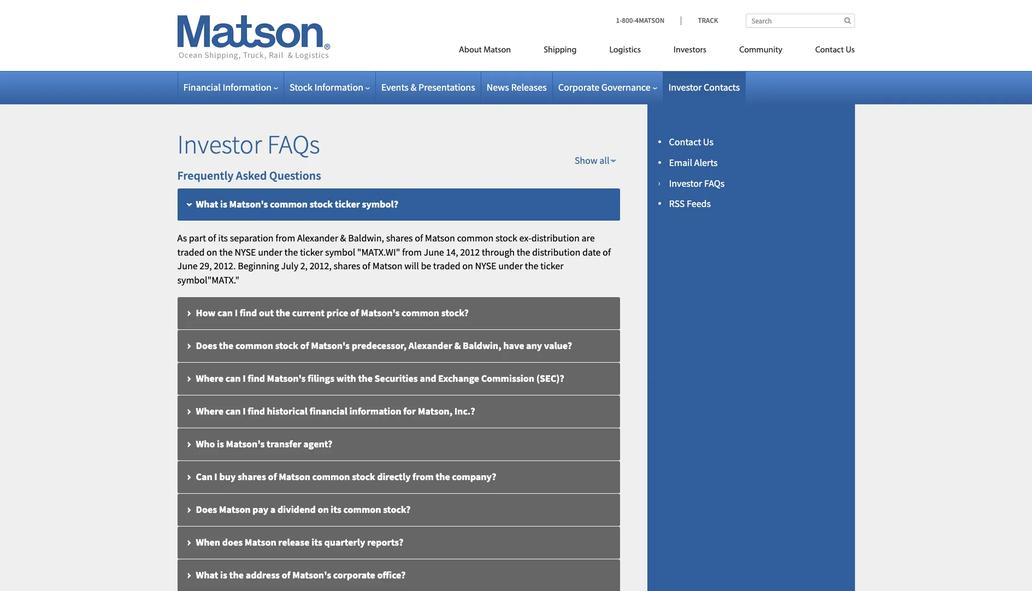 Task type: vqa. For each thing, say whether or not it's contained in the screenshot.
Does for Does the common stock of Matson's predecessor, Alexander & Baldwin, have any value?
yes



Task type: describe. For each thing, give the bounding box(es) containing it.
stock down current
[[275, 339, 298, 352]]

0 vertical spatial contact us link
[[799, 40, 855, 63]]

matson's up predecessor,
[[361, 306, 400, 319]]

where for where can i find matson's filings with the securities and exchange commission (sec)?
[[196, 372, 223, 384]]

about matson
[[459, 46, 511, 55]]

where can i find historical financial information for matson, inc.? tab
[[177, 395, 620, 428]]

alerts
[[694, 156, 718, 169]]

investor faqs link
[[669, 177, 725, 189]]

i for matson's
[[243, 372, 246, 384]]

from inside "tab"
[[413, 470, 434, 483]]

community
[[739, 46, 782, 55]]

is for what is the address of matson's corporate office?
[[220, 569, 227, 581]]

baldwin, inside does the common stock of matson's predecessor, alexander & baldwin, have any value? tab
[[463, 339, 501, 352]]

0 horizontal spatial june
[[177, 260, 198, 272]]

us inside top menu navigation
[[846, 46, 855, 55]]

alexander inside as part of its separation from alexander & baldwin, shares of matson common stock ex-distribution are traded on the nyse under the ticker symbol "matx.wi" from june 14, 2012 through the distribution date of june 29, 2012. beginning july 2, 2012, shares of matson will be traded on nyse under the ticker symbol"matx."
[[297, 232, 338, 244]]

price
[[327, 306, 348, 319]]

show
[[575, 154, 598, 166]]

current
[[292, 306, 325, 319]]

agent?
[[303, 437, 332, 450]]

logistics link
[[593, 40, 657, 63]]

corporate
[[558, 81, 599, 93]]

releases
[[511, 81, 547, 93]]

baldwin, inside as part of its separation from alexander & baldwin, shares of matson common stock ex-distribution are traded on the nyse under the ticker symbol "matx.wi" from june 14, 2012 through the distribution date of june 29, 2012. beginning july 2, 2012, shares of matson will be traded on nyse under the ticker symbol"matx."
[[348, 232, 384, 244]]

matson right the does
[[245, 536, 276, 548]]

i inside "tab"
[[214, 470, 217, 483]]

transfer
[[267, 437, 301, 450]]

0 vertical spatial faqs
[[267, 128, 320, 161]]

1 vertical spatial distribution
[[532, 246, 580, 258]]

reports?
[[367, 536, 403, 548]]

ex-
[[519, 232, 531, 244]]

& inside tab
[[454, 339, 461, 352]]

for
[[403, 405, 416, 417]]

1 vertical spatial traded
[[433, 260, 460, 272]]

how can i find out the current price of matson's common stock? tab
[[177, 297, 620, 330]]

on inside tab
[[318, 503, 329, 516]]

common inside what is matson's common stock ticker symbol? tab
[[270, 198, 308, 210]]

exchange
[[438, 372, 479, 384]]

who is matson's transfer agent? tab
[[177, 428, 620, 461]]

"matx.wi"
[[357, 246, 400, 258]]

information for stock information
[[314, 81, 363, 93]]

1-
[[616, 16, 622, 25]]

community link
[[723, 40, 799, 63]]

will
[[404, 260, 419, 272]]

14,
[[446, 246, 458, 258]]

2012
[[460, 246, 480, 258]]

contact inside top menu navigation
[[815, 46, 844, 55]]

2012,
[[310, 260, 332, 272]]

email
[[669, 156, 692, 169]]

can for matson's
[[225, 372, 241, 384]]

inc.?
[[454, 405, 475, 417]]

all
[[599, 154, 609, 166]]

symbol"matx."
[[177, 274, 239, 286]]

1 vertical spatial under
[[498, 260, 523, 272]]

pay
[[253, 503, 268, 516]]

as
[[177, 232, 187, 244]]

show all link
[[177, 153, 620, 168]]

corporate
[[333, 569, 375, 581]]

investors link
[[657, 40, 723, 63]]

matson inside "tab"
[[279, 470, 310, 483]]

top menu navigation
[[410, 40, 855, 63]]

are
[[582, 232, 595, 244]]

of inside how can i find out the current price of matson's common stock? tab
[[350, 306, 359, 319]]

1 horizontal spatial shares
[[334, 260, 360, 272]]

does the common stock of matson's predecessor, alexander & baldwin, have any value? tab
[[177, 330, 620, 363]]

what for what is the address of matson's corporate office?
[[196, 569, 218, 581]]

investors
[[674, 46, 707, 55]]

is for who is matson's transfer agent?
[[217, 437, 224, 450]]

2 vertical spatial its
[[312, 536, 322, 548]]

predecessor,
[[352, 339, 407, 352]]

contact us inside top menu navigation
[[815, 46, 855, 55]]

and
[[420, 372, 436, 384]]

who is matson's transfer agent?
[[196, 437, 332, 450]]

1 vertical spatial us
[[703, 135, 714, 148]]

of down "matx.wi" at top left
[[362, 260, 370, 272]]

stock information
[[290, 81, 363, 93]]

& inside as part of its separation from alexander & baldwin, shares of matson common stock ex-distribution are traded on the nyse under the ticker symbol "matx.wi" from june 14, 2012 through the distribution date of june 29, 2012. beginning july 2, 2012, shares of matson will be traded on nyse under the ticker symbol"matx."
[[340, 232, 346, 244]]

matson's inside 'tab'
[[226, 437, 265, 450]]

1 horizontal spatial &
[[411, 81, 417, 93]]

what is matson's common stock ticker symbol? tab
[[177, 188, 620, 221]]

matson's down how can i find out the current price of matson's common stock?
[[311, 339, 350, 352]]

1 vertical spatial investor
[[177, 128, 262, 161]]

be
[[421, 260, 431, 272]]

frequently
[[177, 168, 233, 183]]

1-800-4matson
[[616, 16, 665, 25]]

1 vertical spatial from
[[402, 246, 422, 258]]

who
[[196, 437, 215, 450]]

information for financial information
[[223, 81, 272, 93]]

matson up 14,
[[425, 232, 455, 244]]

about
[[459, 46, 482, 55]]

investor for investor faqs link
[[669, 177, 702, 189]]

information
[[349, 405, 401, 417]]

1 horizontal spatial investor faqs
[[669, 177, 725, 189]]

events & presentations link
[[381, 81, 475, 93]]

does the common stock of matson's predecessor, alexander & baldwin, have any value?
[[196, 339, 572, 352]]

symbol?
[[362, 198, 398, 210]]

events
[[381, 81, 409, 93]]

part
[[189, 232, 206, 244]]

shipping
[[544, 46, 577, 55]]

0 vertical spatial june
[[424, 246, 444, 258]]

search image
[[844, 17, 851, 24]]

symbol
[[325, 246, 355, 258]]

stock inside "tab"
[[352, 470, 375, 483]]

1 vertical spatial stock?
[[383, 503, 411, 516]]

july
[[281, 260, 298, 272]]

quarterly
[[324, 536, 365, 548]]

news releases link
[[487, 81, 547, 93]]

when
[[196, 536, 220, 548]]

0 vertical spatial shares
[[386, 232, 413, 244]]

how can i find out the current price of matson's common stock?
[[196, 306, 469, 319]]

investor contacts link
[[669, 81, 740, 93]]

have
[[503, 339, 524, 352]]

feeds
[[687, 197, 711, 210]]

buy
[[219, 470, 236, 483]]

contacts
[[704, 81, 740, 93]]

questions
[[269, 168, 321, 183]]

with
[[336, 372, 356, 384]]

shipping link
[[527, 40, 593, 63]]

stock information link
[[290, 81, 370, 93]]

corporate governance
[[558, 81, 651, 93]]

email alerts
[[669, 156, 718, 169]]

how
[[196, 306, 216, 319]]



Task type: locate. For each thing, give the bounding box(es) containing it.
1 information from the left
[[223, 81, 272, 93]]

0 vertical spatial nyse
[[235, 246, 256, 258]]

0 horizontal spatial contact
[[669, 135, 701, 148]]

1 vertical spatial where
[[196, 405, 223, 417]]

asked
[[236, 168, 267, 183]]

baldwin,
[[348, 232, 384, 244], [463, 339, 501, 352]]

under up beginning
[[258, 246, 282, 258]]

does matson pay a dividend on its common stock? tab
[[177, 494, 620, 527]]

0 horizontal spatial under
[[258, 246, 282, 258]]

from up 'july'
[[276, 232, 295, 244]]

financial information link
[[183, 81, 278, 93]]

when does matson release its quarterly reports?
[[196, 536, 403, 548]]

2 horizontal spatial ticker
[[540, 260, 564, 272]]

information right stock
[[314, 81, 363, 93]]

stock?
[[441, 306, 469, 319], [383, 503, 411, 516]]

through
[[482, 246, 515, 258]]

does inside does matson pay a dividend on its common stock? tab
[[196, 503, 217, 516]]

contact up email
[[669, 135, 701, 148]]

where can i find matson's filings with the securities and exchange commission (sec)? tab
[[177, 363, 620, 395]]

commission
[[481, 372, 534, 384]]

contact us up the email alerts link
[[669, 135, 714, 148]]

find for out
[[240, 306, 257, 319]]

of up be
[[415, 232, 423, 244]]

stock inside as part of its separation from alexander & baldwin, shares of matson common stock ex-distribution are traded on the nyse under the ticker symbol "matx.wi" from june 14, 2012 through the distribution date of june 29, 2012. beginning july 2, 2012, shares of matson will be traded on nyse under the ticker symbol"matx."
[[496, 232, 517, 244]]

can for historical
[[225, 405, 241, 417]]

0 horizontal spatial faqs
[[267, 128, 320, 161]]

matson's
[[229, 198, 268, 210], [361, 306, 400, 319], [311, 339, 350, 352], [267, 372, 306, 384], [226, 437, 265, 450], [292, 569, 331, 581]]

None search field
[[746, 14, 855, 28]]

us down search "icon"
[[846, 46, 855, 55]]

investor faqs up asked
[[177, 128, 320, 161]]

find for historical
[[248, 405, 265, 417]]

2 horizontal spatial on
[[462, 260, 473, 272]]

0 vertical spatial find
[[240, 306, 257, 319]]

common inside can i buy shares of matson common stock directly from the company? "tab"
[[312, 470, 350, 483]]

0 horizontal spatial baldwin,
[[348, 232, 384, 244]]

1 horizontal spatial us
[[846, 46, 855, 55]]

where inside where can i find matson's filings with the securities and exchange commission (sec)? tab
[[196, 372, 223, 384]]

Search search field
[[746, 14, 855, 28]]

matson's down when does matson release its quarterly reports?
[[292, 569, 331, 581]]

of right 'date'
[[603, 246, 611, 258]]

stock left the directly
[[352, 470, 375, 483]]

0 horizontal spatial us
[[703, 135, 714, 148]]

0 horizontal spatial on
[[207, 246, 217, 258]]

faqs down the alerts
[[704, 177, 725, 189]]

1 horizontal spatial contact us
[[815, 46, 855, 55]]

is inside what is matson's common stock ticker symbol? tab
[[220, 198, 227, 210]]

0 horizontal spatial nyse
[[235, 246, 256, 258]]

contact us link up the email alerts link
[[669, 135, 714, 148]]

shares up "matx.wi" at top left
[[386, 232, 413, 244]]

what down frequently
[[196, 198, 218, 210]]

0 vertical spatial where
[[196, 372, 223, 384]]

& right events
[[411, 81, 417, 93]]

1 horizontal spatial baldwin,
[[463, 339, 501, 352]]

1 horizontal spatial traded
[[433, 260, 460, 272]]

does inside does the common stock of matson's predecessor, alexander & baldwin, have any value? tab
[[196, 339, 217, 352]]

what for what is matson's common stock ticker symbol?
[[196, 198, 218, 210]]

1 vertical spatial on
[[462, 260, 473, 272]]

its up quarterly
[[331, 503, 341, 516]]

2 horizontal spatial its
[[331, 503, 341, 516]]

2 vertical spatial ticker
[[540, 260, 564, 272]]

1 horizontal spatial june
[[424, 246, 444, 258]]

of inside does the common stock of matson's predecessor, alexander & baldwin, have any value? tab
[[300, 339, 309, 352]]

0 vertical spatial baldwin,
[[348, 232, 384, 244]]

1 vertical spatial does
[[196, 503, 217, 516]]

nyse down separation
[[235, 246, 256, 258]]

0 vertical spatial stock?
[[441, 306, 469, 319]]

historical
[[267, 405, 308, 417]]

common inside does matson pay a dividend on its common stock? tab
[[343, 503, 381, 516]]

1 does from the top
[[196, 339, 217, 352]]

common down the out
[[235, 339, 273, 352]]

the inside does the common stock of matson's predecessor, alexander & baldwin, have any value? tab
[[219, 339, 233, 352]]

what is matson's common stock ticker symbol? tab panel
[[177, 231, 620, 287]]

the inside can i buy shares of matson common stock directly from the company? "tab"
[[436, 470, 450, 483]]

0 vertical spatial on
[[207, 246, 217, 258]]

governance
[[601, 81, 651, 93]]

1 vertical spatial contact us
[[669, 135, 714, 148]]

can i buy shares of matson common stock directly from the company? tab
[[177, 461, 620, 494]]

2 vertical spatial investor
[[669, 177, 702, 189]]

1 vertical spatial alexander
[[409, 339, 452, 352]]

contact
[[815, 46, 844, 55], [669, 135, 701, 148]]

1 vertical spatial nyse
[[475, 260, 496, 272]]

beginning
[[238, 260, 279, 272]]

i
[[235, 306, 238, 319], [243, 372, 246, 384], [243, 405, 246, 417], [214, 470, 217, 483]]

2 horizontal spatial shares
[[386, 232, 413, 244]]

news releases
[[487, 81, 547, 93]]

& up symbol
[[340, 232, 346, 244]]

contact us link
[[799, 40, 855, 63], [669, 135, 714, 148]]

0 vertical spatial ticker
[[335, 198, 360, 210]]

traded down part
[[177, 246, 205, 258]]

common up 2012
[[457, 232, 494, 244]]

1 vertical spatial shares
[[334, 260, 360, 272]]

rss feeds link
[[669, 197, 711, 210]]

common down agent?
[[312, 470, 350, 483]]

out
[[259, 306, 274, 319]]

shares down symbol
[[334, 260, 360, 272]]

release
[[278, 536, 310, 548]]

1 where from the top
[[196, 372, 223, 384]]

shares
[[386, 232, 413, 244], [334, 260, 360, 272], [238, 470, 266, 483]]

0 vertical spatial from
[[276, 232, 295, 244]]

0 vertical spatial does
[[196, 339, 217, 352]]

where can i find historical financial information for matson, inc.?
[[196, 405, 475, 417]]

rss
[[669, 197, 685, 210]]

0 horizontal spatial shares
[[238, 470, 266, 483]]

matson's up buy
[[226, 437, 265, 450]]

office?
[[377, 569, 406, 581]]

common down can i buy shares of matson common stock directly from the company?
[[343, 503, 381, 516]]

1 vertical spatial faqs
[[704, 177, 725, 189]]

2 vertical spatial &
[[454, 339, 461, 352]]

0 horizontal spatial alexander
[[297, 232, 338, 244]]

matson down "matx.wi" at top left
[[372, 260, 402, 272]]

2,
[[300, 260, 308, 272]]

distribution left 'date'
[[532, 246, 580, 258]]

faqs up questions
[[267, 128, 320, 161]]

financial information
[[183, 81, 272, 93]]

ticker inside tab
[[335, 198, 360, 210]]

the inside where can i find matson's filings with the securities and exchange commission (sec)? tab
[[358, 372, 373, 384]]

matson image
[[177, 15, 330, 60]]

0 horizontal spatial ticker
[[300, 246, 323, 258]]

news
[[487, 81, 509, 93]]

1 vertical spatial find
[[248, 372, 265, 384]]

2 vertical spatial on
[[318, 503, 329, 516]]

where inside where can i find historical financial information for matson, inc.? tab
[[196, 405, 223, 417]]

(sec)?
[[536, 372, 564, 384]]

presentations
[[419, 81, 475, 93]]

i for out
[[235, 306, 238, 319]]

1 horizontal spatial ticker
[[335, 198, 360, 210]]

investor up frequently
[[177, 128, 262, 161]]

about matson link
[[443, 40, 527, 63]]

the inside how can i find out the current price of matson's common stock? tab
[[276, 306, 290, 319]]

does for does matson pay a dividend on its common stock?
[[196, 503, 217, 516]]

rss feeds
[[669, 197, 711, 210]]

0 vertical spatial can
[[217, 306, 233, 319]]

under down through
[[498, 260, 523, 272]]

0 horizontal spatial traded
[[177, 246, 205, 258]]

investor
[[669, 81, 702, 93], [177, 128, 262, 161], [669, 177, 702, 189]]

filings
[[308, 372, 334, 384]]

what
[[196, 198, 218, 210], [196, 569, 218, 581]]

1 horizontal spatial alexander
[[409, 339, 452, 352]]

2 where from the top
[[196, 405, 223, 417]]

where for where can i find historical financial information for matson, inc.?
[[196, 405, 223, 417]]

where can i find matson's filings with the securities and exchange commission (sec)?
[[196, 372, 564, 384]]

june
[[424, 246, 444, 258], [177, 260, 198, 272]]

2 does from the top
[[196, 503, 217, 516]]

does for does the common stock of matson's predecessor, alexander & baldwin, have any value?
[[196, 339, 217, 352]]

from up will
[[402, 246, 422, 258]]

the
[[219, 246, 233, 258], [284, 246, 298, 258], [517, 246, 530, 258], [525, 260, 538, 272], [276, 306, 290, 319], [219, 339, 233, 352], [358, 372, 373, 384], [436, 470, 450, 483], [229, 569, 244, 581]]

1 vertical spatial can
[[225, 372, 241, 384]]

under
[[258, 246, 282, 258], [498, 260, 523, 272]]

29,
[[200, 260, 212, 272]]

1 vertical spatial its
[[331, 503, 341, 516]]

0 vertical spatial investor faqs
[[177, 128, 320, 161]]

investor down investors link
[[669, 81, 702, 93]]

1 horizontal spatial contact us link
[[799, 40, 855, 63]]

find for matson's
[[248, 372, 265, 384]]

investor contacts
[[669, 81, 740, 93]]

1 vertical spatial ticker
[[300, 246, 323, 258]]

0 vertical spatial contact us
[[815, 46, 855, 55]]

on down 2012
[[462, 260, 473, 272]]

of inside can i buy shares of matson common stock directly from the company? "tab"
[[268, 470, 277, 483]]

1 horizontal spatial contact
[[815, 46, 844, 55]]

matson,
[[418, 405, 452, 417]]

june up be
[[424, 246, 444, 258]]

matson up dividend on the bottom left of page
[[279, 470, 310, 483]]

1 vertical spatial contact
[[669, 135, 701, 148]]

0 horizontal spatial stock?
[[383, 503, 411, 516]]

contact down "search" search field
[[815, 46, 844, 55]]

nyse down through
[[475, 260, 496, 272]]

its right 'release'
[[312, 536, 322, 548]]

common inside as part of its separation from alexander & baldwin, shares of matson common stock ex-distribution are traded on the nyse under the ticker symbol "matx.wi" from june 14, 2012 through the distribution date of june 29, 2012. beginning july 2, 2012, shares of matson will be traded on nyse under the ticker symbol"matx."
[[457, 232, 494, 244]]

1 horizontal spatial faqs
[[704, 177, 725, 189]]

2012.
[[214, 260, 236, 272]]

traded down 14,
[[433, 260, 460, 272]]

matson's down asked
[[229, 198, 268, 210]]

2 vertical spatial is
[[220, 569, 227, 581]]

events & presentations
[[381, 81, 475, 93]]

0 horizontal spatial investor faqs
[[177, 128, 320, 161]]

what down when
[[196, 569, 218, 581]]

does
[[196, 339, 217, 352], [196, 503, 217, 516]]

1 horizontal spatial under
[[498, 260, 523, 272]]

of up a
[[268, 470, 277, 483]]

is inside what is the address of matson's corporate office? tab
[[220, 569, 227, 581]]

2 vertical spatial find
[[248, 405, 265, 417]]

stock down questions
[[310, 198, 333, 210]]

email alerts link
[[669, 156, 718, 169]]

0 vertical spatial &
[[411, 81, 417, 93]]

2 what from the top
[[196, 569, 218, 581]]

from right the directly
[[413, 470, 434, 483]]

can
[[217, 306, 233, 319], [225, 372, 241, 384], [225, 405, 241, 417]]

of right price
[[350, 306, 359, 319]]

financial
[[310, 405, 347, 417]]

matson left pay
[[219, 503, 251, 516]]

any
[[526, 339, 542, 352]]

contact us down search "icon"
[[815, 46, 855, 55]]

alexander up symbol
[[297, 232, 338, 244]]

information
[[223, 81, 272, 93], [314, 81, 363, 93]]

from
[[276, 232, 295, 244], [402, 246, 422, 258], [413, 470, 434, 483]]

dividend
[[278, 503, 316, 516]]

does down the how
[[196, 339, 217, 352]]

0 horizontal spatial contact us
[[669, 135, 714, 148]]

0 horizontal spatial contact us link
[[669, 135, 714, 148]]

contact us link down search "icon"
[[799, 40, 855, 63]]

can
[[196, 470, 212, 483]]

common inside does the common stock of matson's predecessor, alexander & baldwin, have any value? tab
[[235, 339, 273, 352]]

alexander inside tab
[[409, 339, 452, 352]]

investor for investor contacts link
[[669, 81, 702, 93]]

of right address
[[282, 569, 291, 581]]

800-
[[622, 16, 635, 25]]

2 vertical spatial can
[[225, 405, 241, 417]]

1 vertical spatial june
[[177, 260, 198, 272]]

matson
[[484, 46, 511, 55], [425, 232, 455, 244], [372, 260, 402, 272], [279, 470, 310, 483], [219, 503, 251, 516], [245, 536, 276, 548]]

what is the address of matson's corporate office? tab
[[177, 559, 620, 591]]

is right 'who'
[[217, 437, 224, 450]]

0 horizontal spatial &
[[340, 232, 346, 244]]

0 vertical spatial alexander
[[297, 232, 338, 244]]

1 vertical spatial contact us link
[[669, 135, 714, 148]]

0 vertical spatial investor
[[669, 81, 702, 93]]

1 horizontal spatial information
[[314, 81, 363, 93]]

can for out
[[217, 306, 233, 319]]

matson inside top menu navigation
[[484, 46, 511, 55]]

of inside what is the address of matson's corporate office? tab
[[282, 569, 291, 581]]

information right financial on the left of the page
[[223, 81, 272, 93]]

what is matson's common stock ticker symbol?
[[196, 198, 398, 210]]

1 horizontal spatial its
[[312, 536, 322, 548]]

its inside as part of its separation from alexander & baldwin, shares of matson common stock ex-distribution are traded on the nyse under the ticker symbol "matx.wi" from june 14, 2012 through the distribution date of june 29, 2012. beginning july 2, 2012, shares of matson will be traded on nyse under the ticker symbol"matx."
[[218, 232, 228, 244]]

1 vertical spatial baldwin,
[[463, 339, 501, 352]]

common down questions
[[270, 198, 308, 210]]

on up 29,
[[207, 246, 217, 258]]

on right dividend on the bottom left of page
[[318, 503, 329, 516]]

stock
[[310, 198, 333, 210], [496, 232, 517, 244], [275, 339, 298, 352], [352, 470, 375, 483]]

is
[[220, 198, 227, 210], [217, 437, 224, 450], [220, 569, 227, 581]]

i for historical
[[243, 405, 246, 417]]

shares right buy
[[238, 470, 266, 483]]

corporate governance link
[[558, 81, 657, 93]]

when does matson release its quarterly reports? tab
[[177, 527, 620, 559]]

0 vertical spatial contact
[[815, 46, 844, 55]]

does
[[222, 536, 243, 548]]

is inside who is matson's transfer agent? 'tab'
[[217, 437, 224, 450]]

value?
[[544, 339, 572, 352]]

logistics
[[609, 46, 641, 55]]

baldwin, left the have
[[463, 339, 501, 352]]

separation
[[230, 232, 274, 244]]

as part of its separation from alexander & baldwin, shares of matson common stock ex-distribution are traded on the nyse under the ticker symbol "matx.wi" from june 14, 2012 through the distribution date of june 29, 2012. beginning july 2, 2012, shares of matson will be traded on nyse under the ticker symbol"matx."
[[177, 232, 611, 286]]

0 horizontal spatial information
[[223, 81, 272, 93]]

ticker
[[335, 198, 360, 210], [300, 246, 323, 258], [540, 260, 564, 272]]

0 vertical spatial under
[[258, 246, 282, 258]]

does matson pay a dividend on its common stock?
[[196, 503, 411, 516]]

matson's up historical
[[267, 372, 306, 384]]

0 vertical spatial us
[[846, 46, 855, 55]]

stock up through
[[496, 232, 517, 244]]

investor up the rss feeds
[[669, 177, 702, 189]]

1 vertical spatial &
[[340, 232, 346, 244]]

company?
[[452, 470, 496, 483]]

1 horizontal spatial nyse
[[475, 260, 496, 272]]

its right part
[[218, 232, 228, 244]]

2 vertical spatial from
[[413, 470, 434, 483]]

0 vertical spatial traded
[[177, 246, 205, 258]]

financial
[[183, 81, 221, 93]]

1 vertical spatial what
[[196, 569, 218, 581]]

distribution left "are"
[[531, 232, 580, 244]]

june left 29,
[[177, 260, 198, 272]]

2 vertical spatial shares
[[238, 470, 266, 483]]

baldwin, up "matx.wi" at top left
[[348, 232, 384, 244]]

securities
[[375, 372, 418, 384]]

of down current
[[300, 339, 309, 352]]

0 vertical spatial what
[[196, 198, 218, 210]]

0 vertical spatial distribution
[[531, 232, 580, 244]]

common inside how can i find out the current price of matson's common stock? tab
[[402, 306, 439, 319]]

is down the does
[[220, 569, 227, 581]]

1 vertical spatial investor faqs
[[669, 177, 725, 189]]

common up does the common stock of matson's predecessor, alexander & baldwin, have any value? tab
[[402, 306, 439, 319]]

does up when
[[196, 503, 217, 516]]

0 horizontal spatial its
[[218, 232, 228, 244]]

of right part
[[208, 232, 216, 244]]

& up exchange
[[454, 339, 461, 352]]

is for what is matson's common stock ticker symbol?
[[220, 198, 227, 210]]

alexander up and
[[409, 339, 452, 352]]

shares inside "tab"
[[238, 470, 266, 483]]

track
[[698, 16, 718, 25]]

investor faqs up feeds
[[669, 177, 725, 189]]

date
[[582, 246, 601, 258]]

1 horizontal spatial stock?
[[441, 306, 469, 319]]

the inside what is the address of matson's corporate office? tab
[[229, 569, 244, 581]]

is down frequently
[[220, 198, 227, 210]]

us up the alerts
[[703, 135, 714, 148]]

what is the address of matson's corporate office?
[[196, 569, 406, 581]]

2 information from the left
[[314, 81, 363, 93]]

1 what from the top
[[196, 198, 218, 210]]

matson right the about
[[484, 46, 511, 55]]



